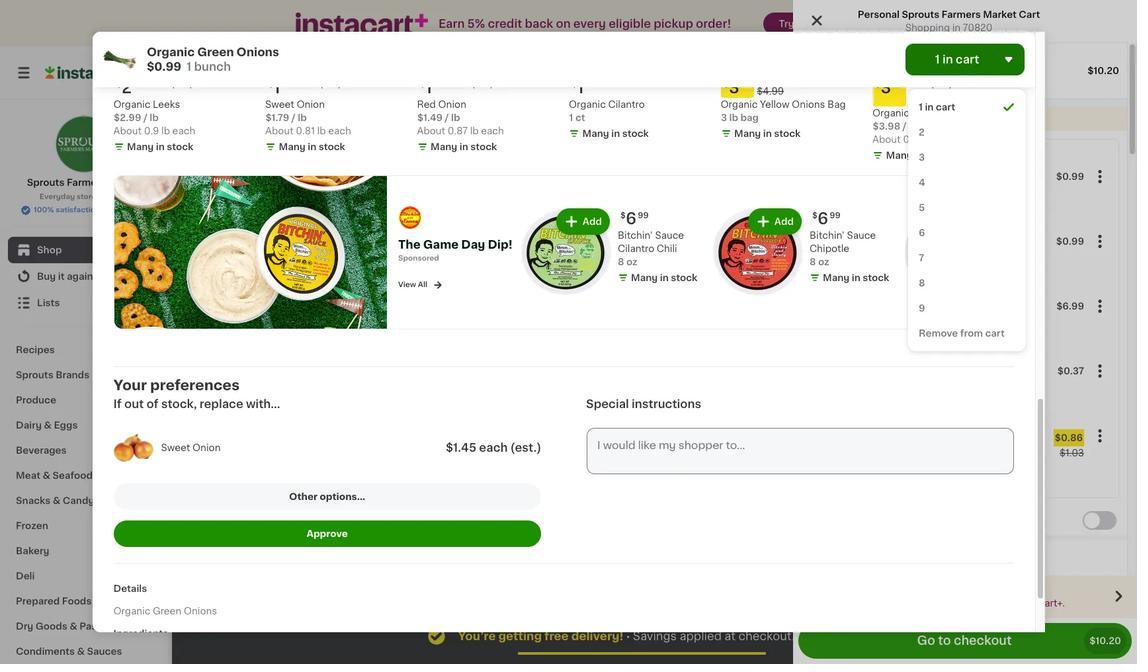 Task type: locate. For each thing, give the bounding box(es) containing it.
1 horizontal spatial all
[[418, 282, 427, 289]]

1 horizontal spatial at
[[809, 68, 819, 77]]

each inside $ 1 57 each (est.)
[[360, 28, 380, 36]]

$0.37
[[1058, 367, 1085, 376]]

3 left 86
[[881, 80, 891, 95]]

0 vertical spatial free
[[797, 19, 816, 28]]

sauce for bitchin' sauce chipotle
[[847, 231, 876, 241]]

beverages link
[[8, 438, 161, 463]]

6 up chipotle
[[818, 211, 828, 227]]

0 vertical spatial market
[[984, 10, 1017, 19]]

1 seeds from the left
[[553, 605, 582, 615]]

$0.99 for green bell pepper
[[1057, 172, 1085, 181]]

free right the try
[[797, 19, 816, 28]]

1 vertical spatial on
[[922, 599, 934, 608]]

about down "$1.79"
[[265, 126, 294, 135]]

/ inside the organic asparagus $3.98 / lb about 0.97 lb each
[[903, 122, 907, 131]]

of for wild
[[1021, 605, 1033, 615]]

instacart logo image
[[45, 65, 124, 81]]

cilantro inside the 'bitchin' sauce cilantro chili 8 oz'
[[618, 245, 654, 254]]

organic inside organic green onions $0.99 1 bunch
[[147, 47, 194, 58]]

None search field
[[189, 54, 557, 91]]

seeds of change organic spanish style rice
[[880, 605, 983, 641]]

4 change from the left
[[1035, 605, 1071, 615]]

(est.) inside $2.69 each (estimated) element
[[171, 80, 193, 88]]

$0.76 each (estimated) element containing 0
[[981, 23, 1101, 46]]

on right back
[[556, 19, 571, 29]]

product group containing green bell pepper
[[802, 165, 1119, 230]]

bitchin' sauce logo image
[[398, 206, 422, 230]]

1 rice from the left
[[612, 632, 632, 641]]

farms
[[881, 318, 910, 327]]

at
[[809, 68, 819, 77], [725, 631, 736, 642]]

4 of from the left
[[1021, 605, 1033, 615]]

$ inside the $ 1 29
[[572, 80, 577, 88]]

99 inside product group
[[349, 299, 360, 307]]

1 vertical spatial 5
[[919, 203, 925, 212]]

other options...
[[289, 492, 366, 502]]

organic green onions $0.99 1 bunch
[[147, 47, 279, 72]]

bunch up remove organic green onions icon
[[851, 250, 880, 259]]

0 vertical spatial buy
[[37, 272, 56, 281]]

organic down the $ 1 29
[[569, 100, 606, 109]]

1 ct right remove yellow onion icon
[[881, 471, 897, 481]]

1 vertical spatial bunch
[[851, 250, 880, 259]]

0 vertical spatial 1 ct
[[881, 273, 897, 283]]

69 inside $ 2 69
[[133, 80, 144, 88]]

each inside $2.69 each (estimated) element
[[149, 80, 169, 88]]

(est.) inside $1.45 each (estimated) element
[[320, 80, 341, 88]]

guarantee
[[945, 79, 994, 89], [102, 207, 140, 214]]

oz inside bitchin' sauce chipotle 8 oz
[[818, 258, 829, 267]]

yellow right "yellow onion" icon
[[845, 432, 875, 441]]

tomato down wild
[[990, 645, 1024, 654]]

bunch down celery
[[194, 62, 231, 72]]

green inside organic green onions 1 bunch
[[885, 237, 915, 246]]

2 horizontal spatial free
[[867, 599, 886, 608]]

cart down goodness
[[985, 329, 1005, 338]]

7
[[919, 254, 925, 263]]

green down "$ 1 99"
[[197, 47, 234, 58]]

buy any 2, save $2
[[994, 591, 1082, 601]]

produce up bell
[[850, 149, 902, 161]]

green inside organic green onions $0.99 1 bunch
[[197, 47, 234, 58]]

cart
[[1020, 10, 1041, 19]]

about inside organic leeks $2.99 / lb about 0.9 lb each
[[114, 126, 142, 135]]

1 horizontal spatial garlic
[[662, 645, 689, 654]]

item carousel region containing 2
[[114, 0, 1033, 170]]

free right getting
[[545, 631, 569, 642]]

0 horizontal spatial 69
[[133, 80, 144, 88]]

each (est.) inside $1.30 each (estimated) element
[[449, 80, 493, 88]]

each (est.) for $ 0 76
[[1017, 28, 1061, 36]]

lb up the 0.97
[[909, 122, 918, 131]]

farmers up store
[[67, 178, 106, 187]]

of inside seeds of change organic brown and wild rice with tomato & roasted garlic
[[1021, 605, 1033, 615]]

1 horizontal spatial $0.76 each (estimated) element
[[981, 23, 1101, 46]]

3 inside 2 3 4 5 6 7 8 9 remove from cart
[[919, 153, 925, 162]]

satisfaction down square
[[886, 79, 943, 89]]

$ inside $ 1 30
[[420, 80, 425, 88]]

increment quantity of organic green onions image
[[911, 270, 927, 286]]

1 up ave
[[935, 54, 940, 65]]

farmers inside personal sprouts farmers market cart shopping in 70820
[[942, 10, 981, 19]]

0 horizontal spatial satisfaction
[[56, 207, 100, 214]]

list box
[[908, 89, 1026, 351]]

1 vertical spatial your
[[114, 379, 147, 393]]

free for try
[[797, 19, 816, 28]]

pickup for plus,
[[888, 599, 920, 608]]

market
[[984, 10, 1017, 19], [926, 53, 960, 62], [108, 178, 142, 187]]

prepared foods
[[16, 597, 92, 606]]

sprouts inside personal sprouts farmers market cart shopping in 70820
[[902, 10, 940, 19]]

$ 6 99
[[621, 211, 649, 227], [812, 211, 841, 227], [332, 298, 360, 313]]

quinoa
[[701, 619, 735, 628]]

50 left $4.99
[[741, 80, 752, 88]]

asparagus
[[912, 108, 962, 118]]

farmers up square
[[885, 53, 924, 62]]

2 change from the left
[[707, 605, 744, 615]]

options...
[[320, 492, 366, 502]]

0 vertical spatial cilantro
[[609, 100, 645, 109]]

red
[[417, 100, 436, 109]]

view all for bitchin' sauce logo
[[398, 282, 427, 289]]

0 vertical spatial 69
[[133, 80, 144, 88]]

yellow down $4.99
[[760, 100, 790, 109]]

yellow onion image
[[808, 430, 839, 461]]

(est.) inside $ 1 57 each (est.)
[[382, 28, 404, 36]]

frozen
[[16, 522, 48, 531]]

if
[[114, 399, 122, 410]]

2 1 ct from the top
[[881, 471, 897, 481]]

garlic down savings
[[662, 645, 689, 654]]

sweet
[[265, 100, 294, 109], [161, 443, 190, 453]]

2 for $ 2 49
[[859, 28, 869, 43]]

0 horizontal spatial $0.76 each (estimated) element
[[460, 293, 579, 316]]

99 for sprouts string cheese
[[349, 299, 360, 307]]

1 right organic green onions icon
[[845, 250, 848, 259]]

1 vertical spatial $1.49
[[417, 113, 443, 122]]

option containing 1
[[914, 95, 1021, 120]]

tomato inside seeds of change organic brown and wild rice with tomato & roasted garlic
[[990, 645, 1024, 654]]

product group containing 0
[[199, 168, 318, 348]]

in inside option
[[925, 103, 934, 112]]

0 vertical spatial your
[[802, 115, 823, 124]]

0 inside product group
[[206, 298, 218, 313]]

product group containing roma tomato
[[802, 359, 1119, 424]]

view for bitchin' sauce logo
[[398, 282, 416, 289]]

30
[[433, 80, 444, 88]]

8 up 'pederson's'
[[618, 258, 624, 267]]

organic inside the organic asparagus $3.98 / lb about 0.97 lb each
[[873, 108, 910, 118]]

4 rice from the left
[[1012, 632, 1033, 641]]

0 horizontal spatial garlic
[[199, 318, 226, 327]]

of for rice
[[912, 605, 924, 615]]

your for your preferences
[[114, 379, 147, 393]]

product group containing 6
[[329, 168, 449, 342]]

2 vertical spatial $0.99
[[1057, 237, 1085, 246]]

$ 1 50 left credit
[[462, 28, 486, 43]]

change inside seeds of change organic brown basmati rte rice 8.5 oz
[[598, 605, 635, 615]]

lb up 0.9
[[149, 113, 158, 122]]

6 for bitchin' sauce cilantro chili
[[626, 211, 637, 227]]

2 horizontal spatial market
[[984, 10, 1017, 19]]

$6.89 original price: $6.99 element
[[721, 293, 840, 316]]

0 vertical spatial at
[[809, 68, 819, 77]]

1 right "earn"
[[467, 28, 474, 43]]

buy for buy it again
[[37, 272, 56, 281]]

pickup
[[654, 19, 694, 29], [847, 115, 880, 124], [888, 599, 920, 608]]

each down cart
[[1017, 28, 1037, 36]]

pederson's no sugar hickory smoked uncured bacon, no gestation crates
[[590, 318, 708, 367]]

onions inside organic green onions 1 bunch
[[917, 237, 951, 246]]

sprouts
[[902, 10, 940, 19], [851, 48, 887, 57], [845, 53, 883, 62], [27, 178, 65, 187], [329, 318, 365, 327], [16, 371, 53, 380]]

1 horizontal spatial sauce
[[847, 231, 876, 241]]

view all for seeds of change image
[[1027, 424, 1072, 435]]

0 horizontal spatial $ 1 50
[[462, 28, 486, 43]]

99 up sprouts string cheese 12 oz
[[349, 299, 360, 307]]

3 bitchin' from the left
[[1002, 231, 1037, 241]]

0 vertical spatial $10.20
[[1088, 66, 1120, 75]]

2 horizontal spatial 8
[[919, 279, 925, 288]]

with left any
[[995, 599, 1014, 608]]

stock down 'more' button
[[824, 648, 851, 657]]

(est.) inside $3.86 each (estimated) original price: $4.84 element
[[931, 80, 953, 88]]

seeds inside seeds of change organic spanish style rice
[[880, 605, 910, 615]]

about inside red onion $1.49 / lb about 0.87 lb each
[[417, 126, 446, 135]]

1 down the $ 1 29
[[569, 113, 573, 122]]

6 down increment quantity of green bell pepper icon
[[919, 228, 925, 238]]

0 horizontal spatial bitchin'
[[618, 231, 653, 241]]

3 of from the left
[[912, 605, 924, 615]]

2 bitchin' from the left
[[810, 231, 845, 241]]

market up 76
[[984, 10, 1017, 19]]

1 horizontal spatial view all
[[1027, 424, 1072, 435]]

it
[[58, 272, 65, 281]]

0 vertical spatial view
[[398, 282, 416, 289]]

& left sauces
[[77, 647, 85, 657]]

item carousel region
[[114, 0, 1033, 170], [199, 120, 1101, 393], [541, 455, 1094, 665]]

1 up $2.69 each (estimated) element
[[186, 62, 191, 72]]

2 inside item carousel region
[[121, 80, 131, 95]]

satisfaction down everyday store prices
[[56, 207, 100, 214]]

1 1 ct from the top
[[881, 273, 897, 283]]

3 rice from the left
[[880, 632, 901, 641]]

1 horizontal spatial sweet
[[265, 100, 294, 109]]

change for &
[[707, 605, 744, 615]]

$1.49 down the red
[[417, 113, 443, 122]]

your left first
[[802, 115, 823, 124]]

$10.20
[[1088, 66, 1120, 75], [1090, 637, 1122, 646]]

each inside $1.30 each (estimated) element
[[449, 80, 470, 88]]

$3.50 original price: $4.99 element
[[721, 75, 862, 98]]

8.5 down basmati
[[553, 645, 568, 654]]

change up spanish
[[926, 605, 962, 615]]

lean
[[981, 344, 1004, 354]]

2 of from the left
[[693, 605, 705, 615]]

sweet right sweet onion image
[[161, 443, 190, 453]]

100% inside button
[[34, 207, 54, 214]]

of inside seeds of change organic brown basmati rte rice 8.5 oz
[[584, 605, 596, 615]]

16
[[981, 358, 992, 367]]

1 sauce from the left
[[655, 231, 684, 241]]

about left -
[[981, 74, 1010, 84]]

$1.49 inside red onion $1.49 / lb about 0.87 lb each
[[417, 113, 443, 122]]

onions for organic yellow onions bag 3 lb bag
[[792, 100, 826, 109]]

99 down green bell pepper image
[[830, 212, 841, 220]]

$0.86
[[1056, 434, 1084, 443]]

seeds for seeds of change organic brown and wild rice with tomato & roasted garlic
[[990, 605, 1019, 615]]

increment quantity of green bell pepper image
[[911, 205, 927, 221]]

option
[[914, 95, 1021, 120]]

1 horizontal spatial farmers
[[885, 53, 924, 62]]

0 horizontal spatial buy
[[37, 272, 56, 281]]

1 vertical spatial tomato
[[990, 645, 1024, 654]]

product group containing taylor farms caesar chopped salad kit
[[851, 168, 971, 374]]

sweet for sweet onion
[[161, 443, 190, 453]]

2 horizontal spatial bitchin'
[[1002, 231, 1037, 241]]

change up quinoa
[[707, 605, 744, 615]]

green bell pepper image
[[808, 170, 839, 202]]

$ inside $ 1 57 each (est.)
[[332, 29, 337, 37]]

I would like my shopper to... text field
[[586, 428, 1014, 475]]

1 horizontal spatial $ 1 50
[[723, 28, 747, 43]]

each right $1.45
[[479, 443, 508, 453]]

8.5 oz left 'more'
[[771, 632, 800, 641]]

4 seeds from the left
[[990, 605, 1019, 615]]

guarantee down prices
[[102, 207, 140, 214]]

$ 6 99 for bitchin' sauce cilantro chili 8 oz
[[621, 211, 649, 227]]

style
[[959, 619, 983, 628]]

green down increment quantity of green bell pepper icon
[[885, 237, 915, 246]]

3 inside product group
[[598, 28, 608, 43]]

1 vertical spatial free
[[867, 599, 886, 608]]

(est.) for $ 1 30
[[472, 80, 493, 88]]

(est.) for $ 3 86
[[931, 80, 953, 88]]

3 sauce from the left
[[1039, 231, 1068, 241]]

3 product group from the top
[[802, 295, 1119, 359]]

1 vertical spatial produce
[[16, 396, 56, 405]]

$0.76 each (estimated) element down dip!
[[460, 293, 579, 316]]

6 up the 'bitchin' sauce cilantro chili 8 oz'
[[626, 211, 637, 227]]

lb right the 0.97
[[926, 135, 935, 144]]

seeds up savings
[[662, 605, 691, 615]]

0 horizontal spatial tomato
[[875, 367, 911, 376]]

5 button
[[1058, 57, 1112, 89]]

1 vertical spatial at
[[725, 631, 736, 642]]

product group
[[590, 0, 710, 97], [199, 168, 318, 348], [329, 168, 449, 342], [460, 168, 579, 356], [590, 168, 710, 381], [721, 168, 840, 368], [851, 168, 971, 374], [981, 168, 1101, 387], [553, 455, 657, 665], [662, 455, 766, 665], [771, 455, 875, 665], [880, 455, 984, 665], [990, 455, 1093, 665]]

$3.99 element
[[851, 293, 971, 316]]

1 vertical spatial with
[[717, 632, 736, 641]]

we've made it easy to eat organic image
[[210, 455, 541, 642]]

market up ave
[[926, 53, 960, 62]]

$
[[201, 29, 206, 37], [332, 29, 337, 37], [462, 29, 467, 37], [593, 29, 598, 37], [723, 29, 728, 37], [854, 29, 859, 37], [984, 29, 989, 37], [116, 80, 121, 88], [268, 80, 273, 88], [420, 80, 425, 88], [572, 80, 577, 88], [724, 80, 729, 88], [876, 80, 881, 88], [621, 212, 626, 220], [812, 212, 818, 220], [201, 299, 206, 307], [332, 299, 337, 307]]

bitchin' sauce chipotle 8 oz
[[810, 231, 876, 267]]

sweet up "$1.79"
[[265, 100, 294, 109]]

3 change from the left
[[926, 605, 962, 615]]

100% down everyday
[[34, 207, 54, 214]]

2 product group from the top
[[802, 230, 1119, 295]]

1 vertical spatial cart
[[936, 103, 956, 112]]

organic inside seeds of change organic spanish style rice
[[880, 619, 917, 628]]

dairy
[[16, 421, 42, 430]]

8.5 inside seeds of change organic brown basmati rte rice 8.5 oz
[[553, 645, 568, 654]]

1 of from the left
[[584, 605, 596, 615]]

(est.) inside $0.76 each (estimated) 'element'
[[1039, 28, 1061, 36]]

melissa's
[[845, 302, 896, 311]]

remove yellow onion image
[[851, 468, 866, 484]]

1 vertical spatial guarantee
[[102, 207, 140, 214]]

garlic down $ 0 69 on the top left of the page
[[199, 318, 226, 327]]

view for seeds of change image
[[1027, 424, 1054, 435]]

about for $ 3 86
[[873, 135, 901, 144]]

$ 3 86
[[876, 80, 903, 95]]

sweet onion image
[[114, 428, 153, 468]]

(est.) for $ 2 69
[[171, 80, 193, 88]]

86
[[893, 80, 903, 88]]

seeds down any
[[990, 605, 1019, 615]]

onion for yellow onion
[[878, 432, 906, 441]]

0 horizontal spatial with
[[717, 632, 736, 641]]

0 vertical spatial all
[[139, 69, 148, 77]]

1 vertical spatial 1 ct
[[881, 471, 897, 481]]

lb up 0.81 at left top
[[298, 113, 307, 122]]

view all
[[398, 282, 427, 289], [1027, 424, 1072, 435]]

onions for organic green onions 1 bunch
[[917, 237, 951, 246]]

$ 0 69
[[201, 298, 230, 313]]

(est.) up sweet onion $1.79 / lb about 0.81 lb each
[[320, 80, 341, 88]]

onions inside organic green onions $0.99 1 bunch
[[236, 47, 279, 58]]

8
[[618, 258, 624, 267], [810, 258, 816, 267], [919, 279, 925, 288]]

1 bitchin' from the left
[[618, 231, 653, 241]]

1 vertical spatial $ 3 50
[[724, 80, 752, 95]]

$ inside $ 1 45
[[268, 80, 273, 88]]

each (est.) inside $3.86 each (estimated) original price: $4.84 element
[[909, 80, 953, 88]]

0 vertical spatial cart
[[956, 54, 980, 65]]

/ for $ 2 69
[[143, 113, 147, 122]]

1 horizontal spatial $ 3 50
[[724, 80, 752, 95]]

prepared foods link
[[8, 589, 161, 614]]

1 in cart field
[[906, 44, 1025, 75]]

other options... button
[[114, 484, 541, 510]]

1 change from the left
[[598, 605, 635, 615]]

change inside seeds of change organic brown and wild rice with tomato & roasted garlic
[[1035, 605, 1071, 615]]

satisfaction
[[886, 79, 943, 89], [56, 207, 100, 214]]

about for $ 2 69
[[114, 126, 142, 135]]

taylor farms caesar chopped salad kit
[[851, 318, 945, 340]]

remove organic green onions image
[[851, 270, 866, 286]]

$ 3 50 up bag
[[724, 80, 752, 95]]

seeds inside seeds of change organic brown basmati rte rice 8.5 oz
[[553, 605, 582, 615]]

each inside $3.86 each (estimated) original price: $4.84 element
[[909, 80, 929, 88]]

many in stock down celery
[[212, 64, 278, 73]]

product group containing organic
[[721, 168, 840, 368]]

brown inside seeds of change organic brown and wild rice with tomato & roasted garlic
[[1029, 619, 1058, 628]]

0 vertical spatial sprouts farmers market
[[845, 53, 960, 62]]

1 in cart
[[935, 54, 980, 65], [919, 103, 956, 112]]

2 horizontal spatial 2
[[919, 128, 925, 137]]

in inside field
[[943, 54, 953, 65]]

of inside seeds of change organic spanish style rice
[[912, 605, 924, 615]]

0 for $ 0 69
[[206, 298, 218, 313]]

50
[[476, 29, 486, 37], [610, 29, 621, 37], [737, 29, 747, 37], [741, 80, 752, 88]]

1 vertical spatial ct
[[887, 273, 897, 283]]

2
[[859, 28, 869, 43], [121, 80, 131, 95], [919, 128, 925, 137]]

1 vertical spatial $0.99
[[1057, 172, 1085, 181]]

0 horizontal spatial all
[[139, 69, 148, 77]]

no down smoked
[[625, 344, 638, 354]]

2 vertical spatial garlic
[[990, 658, 1017, 665]]

2 vertical spatial ct
[[887, 471, 897, 481]]

green inside button
[[845, 172, 874, 181]]

onion inside red onion $1.49 / lb about 0.87 lb each
[[438, 100, 467, 109]]

cart
[[956, 54, 980, 65], [936, 103, 956, 112], [985, 329, 1005, 338]]

all
[[139, 69, 148, 77], [418, 282, 427, 289], [1057, 424, 1072, 435]]

0 horizontal spatial at
[[725, 631, 736, 642]]

$8.49 element
[[981, 293, 1101, 316]]

& inside "seeds of change organic quinoa & brown rice with garlic"
[[737, 619, 745, 628]]

0 vertical spatial yellow
[[760, 100, 790, 109]]

5 product group from the top
[[802, 424, 1119, 492]]

1 product group from the top
[[802, 165, 1119, 230]]

2 rice from the left
[[694, 632, 714, 641]]

(est.) inside $1.30 each (estimated) element
[[472, 80, 493, 88]]

/ for $ 3 86
[[903, 122, 907, 131]]

garlic inside seeds of change organic brown and wild rice with tomato & roasted garlic
[[990, 658, 1017, 665]]

about for $ 1 30
[[417, 126, 446, 135]]

guarantee inside button
[[102, 207, 140, 214]]

(est.) for $ 1 45
[[320, 80, 341, 88]]

of inside "seeds of change organic quinoa & brown rice with garlic"
[[693, 605, 705, 615]]

/ left -
[[1009, 61, 1013, 70]]

list box containing 1
[[908, 89, 1026, 351]]

0 horizontal spatial view all
[[398, 282, 427, 289]]

1 vertical spatial garlic
[[662, 645, 689, 654]]

2 horizontal spatial $ 6 99
[[812, 211, 841, 227]]

bitchin' for bitchin' sauce cilantro chili
[[618, 231, 653, 241]]

4 product group from the top
[[802, 359, 1119, 424]]

0 horizontal spatial 8
[[618, 258, 624, 267]]

70820
[[963, 23, 993, 32]]

many down bag
[[734, 129, 761, 138]]

0 vertical spatial with
[[995, 599, 1014, 608]]

3 left bag
[[721, 113, 727, 122]]

rice for wild
[[1012, 632, 1033, 641]]

3 seeds from the left
[[880, 605, 910, 615]]

1 ct for yellow onion
[[881, 471, 897, 481]]

no
[[644, 318, 658, 327], [625, 344, 638, 354]]

1 vertical spatial 1 in cart
[[919, 103, 956, 112]]

brown inside "seeds of change organic quinoa & brown rice with garlic"
[[662, 632, 691, 641]]

lists
[[37, 299, 60, 308]]

& left roasted
[[1027, 645, 1034, 654]]

$1.49 inside zucchini squash $1.49 / lb about 0.51 lb each
[[981, 61, 1007, 70]]

0 vertical spatial $0.76 each (estimated) element
[[981, 23, 1101, 46]]

onion for sweet onion
[[193, 443, 221, 453]]

organic cilantro 1 ct
[[569, 100, 645, 122]]

treatment tracker modal dialog
[[172, 617, 1128, 665]]

1 horizontal spatial 5
[[1092, 68, 1098, 77]]

brown for basmati
[[592, 619, 622, 628]]

go to checkout
[[918, 635, 1012, 647]]

2 sauce from the left
[[847, 231, 876, 241]]

seeds inside seeds of change organic brown and wild rice with tomato & roasted garlic
[[990, 605, 1019, 615]]

oz down basmati
[[570, 645, 581, 654]]

pickup left is
[[847, 115, 880, 124]]

bakery
[[16, 547, 49, 556]]

1 vertical spatial pickup
[[847, 115, 880, 124]]

delivery!
[[572, 631, 624, 642]]

seeds up basmati
[[553, 605, 582, 615]]

1 horizontal spatial 0
[[989, 28, 1001, 43]]

1 horizontal spatial free
[[797, 19, 816, 28]]

0 vertical spatial 0
[[989, 28, 1001, 43]]

seeds of change organic brown basmati rte rice 8.5 oz
[[553, 605, 635, 654]]

10
[[590, 358, 601, 367]]

0 horizontal spatial pickup
[[654, 19, 694, 29]]

seeds of change organic brown and wild rice with tomato & roasted garlic
[[990, 605, 1079, 665]]

oz up 'pederson's'
[[626, 258, 638, 267]]

organic
[[461, 7, 499, 17], [147, 47, 194, 58], [115, 59, 153, 69], [874, 59, 913, 69], [114, 100, 151, 109], [569, 100, 606, 109], [721, 100, 758, 109], [873, 108, 910, 118], [845, 237, 883, 246], [722, 278, 760, 287], [898, 302, 937, 311], [981, 331, 1018, 341], [114, 607, 151, 616], [553, 619, 590, 628], [662, 619, 699, 628], [880, 619, 917, 628], [990, 619, 1027, 628]]

many left remove organic green onions icon
[[823, 274, 850, 283]]

1 vertical spatial 0
[[206, 298, 218, 313]]

1 horizontal spatial bunch
[[851, 250, 880, 259]]

0 horizontal spatial cart
[[936, 103, 956, 112]]

1
[[206, 28, 213, 43], [337, 28, 344, 43], [467, 28, 474, 43], [728, 28, 735, 43], [935, 54, 940, 65], [186, 62, 191, 72], [273, 80, 280, 95], [425, 80, 432, 95], [577, 80, 584, 95], [919, 103, 923, 112], [569, 113, 573, 122], [845, 250, 848, 259], [881, 273, 885, 283], [881, 471, 885, 481]]

1 horizontal spatial $1.49
[[981, 61, 1007, 70]]

product group
[[802, 165, 1119, 230], [802, 230, 1119, 295], [802, 295, 1119, 359], [802, 359, 1119, 424], [802, 424, 1119, 492]]

sprouts string cheese 12 oz
[[329, 318, 434, 340]]

(est.) right 57
[[382, 28, 404, 36]]

4841
[[822, 68, 846, 77]]

/ inside zucchini squash $1.49 / lb about 0.51 lb each
[[1009, 61, 1013, 70]]

bunch inside organic green onions 1 bunch
[[851, 250, 880, 259]]

no up smoked
[[644, 318, 658, 327]]

8 inside 2 3 4 5 6 7 8 9 remove from cart
[[919, 279, 925, 288]]

produce
[[850, 149, 902, 161], [16, 396, 56, 405]]

100%
[[858, 79, 884, 89], [34, 207, 54, 214]]

express icon image
[[296, 13, 428, 35]]

item carousel region containing add
[[541, 455, 1094, 665]]

seeds for seeds of change organic spanish style rice
[[880, 605, 910, 615]]

with
[[995, 599, 1014, 608], [717, 632, 736, 641]]

2 horizontal spatial all
[[1057, 424, 1072, 435]]

$ 6 99 up the 'bitchin' sauce cilantro chili 8 oz'
[[621, 211, 649, 227]]

1 horizontal spatial $ 6 99
[[621, 211, 649, 227]]

organic green onions image
[[808, 235, 839, 267]]

2 vertical spatial 2
[[919, 128, 925, 137]]

$1.49 down zucchini
[[981, 61, 1007, 70]]

2 horizontal spatial pickup
[[888, 599, 920, 608]]

melissa's organic ginger root
[[845, 302, 997, 311]]

organic inside organic green onions 1 bunch
[[845, 237, 883, 246]]

8.5
[[771, 632, 786, 641], [553, 645, 568, 654], [662, 645, 677, 654], [990, 645, 1005, 654]]

0 horizontal spatial farmers
[[67, 178, 106, 187]]

each inside zucchini squash $1.49 / lb about 0.51 lb each
[[1044, 74, 1067, 84]]

and
[[1061, 619, 1079, 628]]

2 seeds from the left
[[662, 605, 691, 615]]

free inside button
[[867, 599, 886, 608]]

(est.) for $ 0 76
[[1039, 28, 1061, 36]]

the
[[398, 240, 420, 250]]

each inside the organic asparagus $3.98 / lb about 0.97 lb each
[[937, 135, 960, 144]]

about
[[981, 74, 1010, 84], [114, 126, 142, 135], [265, 126, 294, 135], [417, 126, 446, 135], [873, 135, 901, 144]]

bitchin' inside bitchin' sauce chipotle 8 oz
[[810, 231, 845, 241]]

1 horizontal spatial guarantee
[[945, 79, 994, 89]]

many
[[212, 64, 239, 73], [864, 77, 891, 86], [342, 90, 369, 99], [582, 129, 609, 138], [734, 129, 761, 138], [127, 142, 153, 151], [279, 142, 305, 151], [431, 142, 457, 151], [886, 151, 913, 160], [631, 274, 658, 283], [823, 274, 850, 283], [212, 334, 239, 343], [864, 360, 891, 370], [995, 374, 1021, 383], [784, 648, 811, 657]]

0 horizontal spatial 100% satisfaction guarantee
[[34, 207, 140, 214]]

stock up melissa's
[[863, 274, 890, 283]]

2 horizontal spatial garlic
[[990, 658, 1017, 665]]

produce up dairy
[[16, 396, 56, 405]]

roma tomato image
[[808, 365, 839, 396]]

8.5 oz
[[771, 632, 800, 641], [662, 645, 691, 654], [990, 645, 1018, 654]]

sauce for bitchin' sauce cilantro chili
[[655, 231, 684, 241]]

oz down applied
[[679, 645, 691, 654]]

green down fresh produce
[[845, 172, 874, 181]]

rouzan
[[849, 68, 887, 77]]

$ 6 99 up chipotle
[[812, 211, 841, 227]]

seeds inside "seeds of change organic quinoa & brown rice with garlic"
[[662, 605, 691, 615]]

dry
[[16, 622, 33, 631]]

lb right 0.87
[[470, 126, 479, 135]]

smoked
[[628, 331, 666, 340]]

1 horizontal spatial with
[[995, 599, 1014, 608]]

2 vertical spatial cart
[[985, 329, 1005, 338]]

0 vertical spatial $ 3 50
[[593, 28, 621, 43]]

(est.)
[[382, 28, 404, 36], [1039, 28, 1061, 36], [171, 80, 193, 88], [320, 80, 341, 88], [472, 80, 493, 88], [931, 80, 953, 88], [510, 443, 541, 453]]

0 vertical spatial bunch
[[194, 62, 231, 72]]

many down celery
[[212, 64, 239, 73]]

about inside sweet onion $1.79 / lb about 0.81 lb each
[[265, 126, 294, 135]]

0 horizontal spatial $1.49
[[417, 113, 443, 122]]

0 vertical spatial tomato
[[875, 367, 911, 376]]

$0.76 each (estimated) element
[[981, 23, 1101, 46], [460, 293, 579, 316]]

ct down the $ 1 29
[[575, 113, 585, 122]]

organic up $6.89 original price: $6.99 'element'
[[722, 278, 760, 287]]

0 horizontal spatial 100%
[[34, 207, 54, 214]]



Task type: vqa. For each thing, say whether or not it's contained in the screenshot.
Ready Meals popup button
no



Task type: describe. For each thing, give the bounding box(es) containing it.
on inside button
[[922, 599, 934, 608]]

announcement region
[[794, 576, 1138, 618]]

many in stock up melissa's
[[823, 274, 890, 283]]

organic inside seeds of change organic brown and wild rice with tomato & roasted garlic
[[990, 619, 1027, 628]]

green bell pepper
[[845, 172, 931, 181]]

1 in cart inside 1 in cart field
[[935, 54, 980, 65]]

0.81
[[296, 126, 315, 135]]

root
[[974, 302, 997, 311]]

6 for bitchin' sauce chipotle
[[818, 211, 828, 227]]

2 inside 2 3 4 5 6 7 8 9 remove from cart
[[919, 128, 925, 137]]

$ inside $ 2 49
[[854, 29, 859, 37]]

lb up 0.87
[[451, 113, 460, 122]]

5 inside 2 3 4 5 6 7 8 9 remove from cart
[[919, 203, 925, 212]]

$3.86 each (estimated) original price: $4.84 element
[[873, 75, 1014, 106]]

cart inside field
[[956, 54, 980, 65]]

$ inside the $ 0 76
[[984, 29, 989, 37]]

pasta
[[80, 622, 106, 631]]

each (est.) for $ 3 86
[[909, 80, 953, 88]]

organic inside goodness grazecious organic grass-fed 85% lean ground beef 16 oz many in stock
[[981, 331, 1018, 341]]

$1.45 each (est.)
[[446, 443, 541, 453]]

1 left 57
[[337, 28, 344, 43]]

/ for $ 1 45
[[291, 113, 295, 122]]

8.5 left 'more'
[[771, 632, 786, 641]]

many down $ 0 69 on the top left of the page
[[212, 334, 239, 343]]

product group containing pederson's no sugar hickory smoked uncured bacon, no gestation crates
[[590, 168, 710, 381]]

1 right remove organic green onions icon
[[881, 273, 885, 283]]

oz right '10'
[[603, 358, 614, 367]]

roma tomato button
[[845, 365, 1042, 378]]

1 inside organic green onions $0.99 1 bunch
[[186, 62, 191, 72]]

goodness grazecious organic grass-fed 85% lean ground beef 16 oz many in stock
[[981, 318, 1092, 383]]

stock down "chili" at the right top of page
[[671, 274, 698, 283]]

$ inside $ 3 86
[[876, 80, 881, 88]]

99 for bitchin' sauce cilantro chili
[[638, 212, 649, 220]]

pickup for your
[[847, 115, 880, 124]]

1 right remove yellow onion icon
[[881, 471, 885, 481]]

many down the 'bitchin' sauce cilantro chili 8 oz'
[[631, 274, 658, 283]]

8.5 down savings
[[662, 645, 677, 654]]

ingredients
[[114, 629, 168, 638]]

each inside $0.76 each (estimated) 'element'
[[1017, 28, 1037, 36]]

bunch inside organic green onions $0.99 1 bunch
[[194, 62, 231, 72]]

$ 6 99 for bitchin' sauce chipotle 8 oz
[[812, 211, 841, 227]]

item carousel region containing 0
[[199, 120, 1101, 393]]

2 horizontal spatial 8.5 oz
[[990, 645, 1018, 654]]

1 up celery
[[206, 28, 213, 43]]

stock,
[[161, 399, 197, 410]]

1 horizontal spatial sprouts farmers market
[[845, 53, 960, 62]]

change for and
[[1035, 605, 1071, 615]]

string
[[368, 318, 395, 327]]

0 vertical spatial produce
[[850, 149, 902, 161]]

about for $ 1 45
[[265, 126, 294, 135]]

many up sweet onion $1.79 / lb about 0.81 lb each
[[342, 90, 369, 99]]

$2.69 each (estimated) element
[[114, 75, 255, 98]]

ct inside 'organic cilantro 1 ct'
[[575, 113, 585, 122]]

many in stock down 0.9
[[127, 142, 193, 151]]

organic down details
[[114, 607, 151, 616]]

oz left 'more'
[[789, 632, 800, 641]]

oz inside sprouts string cheese 12 oz
[[341, 331, 352, 340]]

0 horizontal spatial 8.5 oz
[[662, 645, 691, 654]]

1 vertical spatial $10.20
[[1090, 637, 1122, 646]]

many down 'organic cilantro 1 ct'
[[582, 129, 609, 138]]

dairy & eggs
[[16, 421, 78, 430]]

red onion $1.49 / lb about 0.87 lb each
[[417, 100, 504, 135]]

5 inside button
[[1092, 68, 1098, 77]]

-
[[1014, 68, 1019, 77]]

many in stock down 0.87
[[431, 142, 497, 151]]

eligible
[[609, 19, 651, 29]]

green for organic green onions
[[153, 607, 182, 616]]

sprouts down $ 2 49
[[851, 48, 887, 57]]

bitchin' inside bitchin' sauce original
[[1002, 231, 1037, 241]]

stock down sweet onion $1.79 / lb about 0.81 lb each
[[318, 142, 345, 151]]

0 horizontal spatial $ 6 99
[[332, 298, 360, 313]]

many down checkout.
[[784, 648, 811, 657]]

1 left 29
[[577, 80, 584, 95]]

2 for $ 2 69
[[121, 80, 131, 95]]

melissa's organic ginger root image
[[808, 300, 839, 332]]

day
[[461, 240, 485, 250]]

1 vertical spatial market
[[926, 53, 960, 62]]

pederson's
[[590, 318, 642, 327]]

stock up $ 1 45
[[252, 64, 278, 73]]

50 inside product group
[[610, 29, 621, 37]]

100% satisfaction guarantee inside button
[[34, 207, 140, 214]]

$0.99 inside organic green onions $0.99 1 bunch
[[147, 62, 181, 72]]

0 for $ 0 76
[[989, 28, 1001, 43]]

many left 86
[[864, 77, 891, 86]]

rice for rte
[[612, 632, 632, 641]]

2 $ 1 50 from the left
[[723, 28, 747, 43]]

each inside organic leeks $2.99 / lb about 0.9 lb each
[[172, 126, 195, 135]]

if out of stock, replace with...
[[114, 399, 280, 410]]

stock down organic yellow onions bag 3 lb bag
[[774, 129, 801, 138]]

1 horizontal spatial 8.5 oz
[[771, 632, 800, 641]]

at inside • savings applied at checkout.
[[725, 631, 736, 642]]

product group containing organic green onions
[[802, 230, 1119, 295]]

8 inside the 'bitchin' sauce cilantro chili 8 oz'
[[618, 258, 624, 267]]

stock down 'organic cilantro 1 ct'
[[622, 129, 649, 138]]

view all link
[[210, 415, 1090, 444]]

organic inside organic leeks $2.99 / lb about 0.9 lb each
[[114, 100, 151, 109]]

2 vertical spatial farmers
[[67, 178, 106, 187]]

grass-
[[1021, 331, 1052, 341]]

cart inside 2 3 4 5 6 7 8 9 remove from cart
[[985, 329, 1005, 338]]

each (est.) for $ 2 69
[[149, 80, 193, 88]]

stores
[[150, 69, 174, 77]]

roma tomato
[[845, 367, 911, 376]]

1 left 30 in the left top of the page
[[425, 80, 432, 95]]

many in stock down 0.81 at left top
[[279, 142, 345, 151]]

organic up $ 2 69
[[115, 59, 153, 69]]

1 horizontal spatial 100%
[[858, 79, 884, 89]]

yellow inside button
[[845, 432, 875, 441]]

1 inside organic green onions 1 bunch
[[845, 250, 848, 259]]

product group containing melissa's organic ginger root
[[802, 295, 1119, 359]]

cheese
[[398, 318, 434, 327]]

organic green onions button
[[845, 235, 1042, 248]]

(est.) right $1.45
[[510, 443, 541, 453]]

garlic inside "seeds of change organic quinoa & brown rice with garlic"
[[662, 645, 689, 654]]

goods
[[36, 622, 67, 631]]

green for organic green onions 1 bunch
[[885, 237, 915, 246]]

ct for organic green onions
[[887, 273, 897, 283]]

many in stock down $ 0 69 on the top left of the page
[[212, 334, 278, 343]]

prepared
[[16, 597, 60, 606]]

with inside "seeds of change organic quinoa & brown rice with garlic"
[[717, 632, 736, 641]]

many in stock down "chili" at the right top of page
[[631, 274, 698, 283]]

go
[[918, 635, 936, 647]]

all for bitchin' sauce logo
[[418, 282, 427, 289]]

0.87
[[448, 126, 468, 135]]

0 vertical spatial no
[[644, 318, 658, 327]]

approve button
[[114, 521, 541, 547]]

1 down 100% satisfaction guarantee link
[[919, 103, 923, 112]]

first
[[825, 115, 845, 124]]

free!
[[892, 115, 915, 124]]

product group containing buy any 2, save $2
[[990, 455, 1093, 665]]

& left pasta
[[70, 622, 77, 631]]

6 inside 2 3 4 5 6 7 8 9 remove from cart
[[919, 228, 925, 238]]

$ 1 30
[[420, 80, 444, 95]]

many down 0.87
[[431, 142, 457, 151]]

$0.99 for organic green onions
[[1057, 237, 1085, 246]]

again
[[67, 272, 93, 281]]

5%
[[468, 19, 485, 29]]

$0.76 each (estimated) element inside item carousel region
[[460, 293, 579, 316]]

49
[[870, 29, 881, 37]]

instructions
[[632, 399, 702, 410]]

of for rte
[[584, 605, 596, 615]]

onion for sweet onion $1.79 / lb about 0.81 lb each
[[297, 100, 325, 109]]

many down 0.81 at left top
[[279, 142, 305, 151]]

stock inside goodness grazecious organic grass-fed 85% lean ground beef 16 oz many in stock
[[1035, 374, 1061, 383]]

$0.86 $1.03
[[1056, 434, 1085, 458]]

$1.79
[[265, 113, 289, 122]]

organic up 5%
[[461, 7, 499, 17]]

1 left the 45
[[273, 80, 280, 95]]

many down 0.9
[[127, 142, 153, 151]]

stock down increment quantity of melissa's organic ginger root icon
[[904, 360, 931, 370]]

seeds of change image
[[210, 415, 240, 444]]

onions for organic green onions $0.99 1 bunch
[[236, 47, 279, 58]]

organic down sprouts spinach
[[874, 59, 913, 69]]

$ inside $ 2 69
[[116, 80, 121, 88]]

change for style
[[926, 605, 962, 615]]

pepper
[[897, 172, 931, 181]]

organic inside "seeds of change organic quinoa & brown rice with garlic"
[[662, 619, 699, 628]]

organic inside seeds of change organic brown basmati rte rice 8.5 oz
[[553, 619, 590, 628]]

$1.57 each (estimated) element
[[329, 23, 449, 46]]

plus, free pickup on orders $35+ with instacart+. button
[[794, 576, 1138, 618]]

your preferences
[[114, 379, 240, 393]]

yellow inside organic yellow onions bag 3 lb bag
[[760, 100, 790, 109]]

stock left $ 1 30 in the top left of the page
[[382, 90, 409, 99]]

sprouts brands
[[16, 371, 89, 380]]

$4.99
[[757, 86, 784, 96]]

$ 1 29
[[572, 80, 596, 95]]

spinach
[[890, 48, 927, 57]]

satisfaction inside button
[[56, 207, 100, 214]]

you're getting free delivery!
[[458, 631, 624, 642]]

stock down organic leeks $2.99 / lb about 0.9 lb each
[[167, 142, 193, 151]]

produce link
[[8, 388, 161, 413]]

1 inside field
[[935, 54, 940, 65]]

bag
[[828, 100, 846, 109]]

save
[[1045, 591, 1067, 601]]

yellow onion button
[[845, 430, 1042, 443]]

each inside $1.45 each (estimated) element
[[298, 80, 318, 88]]

8 inside bitchin' sauce chipotle 8 oz
[[810, 258, 816, 267]]

stock down red onion $1.49 / lb about 0.87 lb each on the left top of page
[[470, 142, 497, 151]]

$ 1 45
[[268, 80, 292, 95]]

basmati
[[553, 632, 591, 641]]

lb right 0.9
[[162, 126, 170, 135]]

lb up 0.51
[[1015, 61, 1024, 70]]

sweet onion
[[161, 443, 221, 453]]

85%
[[1072, 331, 1092, 341]]

sprouts farmers market logo image
[[55, 115, 114, 173]]

product group containing yellow onion
[[802, 424, 1119, 492]]

all for seeds of change image
[[1057, 424, 1072, 435]]

condiments
[[16, 647, 75, 657]]

0 horizontal spatial on
[[556, 19, 571, 29]]

many inside goodness grazecious organic grass-fed 85% lean ground beef 16 oz many in stock
[[995, 374, 1021, 383]]

orders
[[936, 599, 966, 608]]

brown for and
[[1029, 619, 1058, 628]]

50 right order!
[[737, 29, 747, 37]]

chopped
[[851, 331, 895, 340]]

condiments & sauces link
[[8, 639, 161, 665]]

69 for 2
[[133, 80, 144, 88]]

organic up the caesar
[[898, 302, 937, 311]]

1 vertical spatial no
[[625, 344, 638, 354]]

1 horizontal spatial satisfaction
[[886, 79, 943, 89]]

each inside red onion $1.49 / lb about 0.87 lb each
[[481, 126, 504, 135]]

12
[[329, 331, 339, 340]]

50 left credit
[[476, 29, 486, 37]]

seeds for seeds of change organic brown basmati rte rice 8.5 oz
[[553, 605, 582, 615]]

69 for 0
[[219, 299, 230, 307]]

dip!
[[488, 240, 512, 250]]

stock up $4.84
[[904, 77, 931, 86]]

many in stock down the 0.97
[[886, 151, 953, 160]]

each inside sweet onion $1.79 / lb about 0.81 lb each
[[328, 126, 351, 135]]

organic inside organic yellow onions bag 3 lb bag
[[721, 100, 758, 109]]

lb right 0.81 at left top
[[317, 126, 326, 135]]

sprouts down recipes
[[16, 371, 53, 380]]

bitchin' sauce cilantro chili 8 oz
[[618, 231, 684, 267]]

increment quantity of melissa's organic ginger root image
[[911, 335, 927, 351]]

$ 3 50 inside product group
[[593, 28, 621, 43]]

recipes link
[[8, 338, 161, 363]]

ground
[[1006, 344, 1041, 354]]

in inside personal sprouts farmers market cart shopping in 70820
[[953, 23, 961, 32]]

pickup
[[771, 68, 807, 77]]

many in stock left $ 1 30 in the top left of the page
[[342, 90, 409, 99]]

stock up the green bell pepper button
[[926, 151, 953, 160]]

& left candy
[[53, 496, 60, 506]]

3 inside $3.86 each (estimated) original price: $4.84 element
[[881, 80, 891, 95]]

organic leeks $2.99 / lb about 0.9 lb each
[[114, 100, 195, 135]]

2 vertical spatial market
[[108, 178, 142, 187]]

about inside zucchini squash $1.49 / lb about 0.51 lb each
[[981, 74, 1010, 84]]

more
[[822, 633, 842, 640]]

earn 5% credit back on every eligible pickup order!
[[439, 19, 732, 29]]

1 left the try
[[728, 28, 735, 43]]

bell
[[876, 172, 894, 181]]

all stores link
[[45, 54, 175, 91]]

change for basmati
[[598, 605, 635, 615]]

seeds for seeds of change organic quinoa & brown rice with garlic
[[662, 605, 691, 615]]

& inside seeds of change organic brown and wild rice with tomato & roasted garlic
[[1027, 645, 1034, 654]]

many in stock down increment quantity of melissa's organic ginger root icon
[[864, 360, 931, 370]]

sprouts up rouzan
[[845, 53, 883, 62]]

product group containing 3
[[590, 0, 710, 97]]

many in stock down 'organic cilantro 1 ct'
[[582, 129, 649, 138]]

buy it again link
[[8, 263, 161, 290]]

leeks
[[153, 100, 180, 109]]

$1.49 for red
[[417, 113, 443, 122]]

condiments & sauces
[[16, 647, 122, 657]]

sprouts inside sprouts string cheese 12 oz
[[329, 318, 365, 327]]

is
[[882, 115, 890, 124]]

free inside treatment tracker modal dialog
[[545, 631, 569, 642]]

at inside popup button
[[809, 68, 819, 77]]

0 vertical spatial pickup
[[654, 19, 694, 29]]

many down the 0.97
[[886, 151, 913, 160]]

sponsored badge image
[[590, 87, 630, 94]]

1 ct for organic green onions
[[881, 273, 897, 283]]

uncured
[[669, 331, 708, 340]]

99 for bitchin' sauce chipotle
[[830, 212, 841, 220]]

many in stock down 'more' button
[[784, 648, 851, 657]]

onion for red onion $1.49 / lb about 0.87 lb each
[[438, 100, 467, 109]]

& right meat
[[43, 471, 50, 481]]

many in stock down sprouts spinach
[[864, 77, 931, 86]]

& left eggs
[[44, 421, 52, 430]]

•
[[626, 631, 631, 642]]

many down "chopped"
[[864, 360, 891, 370]]

0.9
[[144, 126, 159, 135]]

snacks & candy link
[[8, 488, 161, 514]]

• savings applied at checkout.
[[626, 631, 795, 642]]

remove
[[919, 329, 958, 338]]

green for organic green onions $0.99 1 bunch
[[197, 47, 234, 58]]

bitchin' for bitchin' sauce chipotle
[[810, 231, 845, 241]]

$1.30 each (estimated) element
[[417, 75, 559, 98]]

3 inside $3.50 original price: $4.99 element
[[729, 80, 739, 95]]

spo
[[398, 255, 413, 262]]

1 in cart inside option
[[919, 103, 956, 112]]

add button inside product group
[[263, 172, 314, 195]]

sprouts up everyday
[[27, 178, 65, 187]]

green bell pepper button
[[845, 170, 1042, 183]]

sellers
[[235, 126, 286, 140]]

oz inside the 'bitchin' sauce cilantro chili 8 oz'
[[626, 258, 638, 267]]

29
[[585, 80, 596, 88]]

tomato inside button
[[875, 367, 911, 376]]

oz inside goodness grazecious organic grass-fed 85% lean ground beef 16 oz many in stock
[[994, 358, 1005, 367]]

each (est.) for $ 1 30
[[449, 80, 493, 88]]

rte
[[593, 632, 609, 641]]

your for your first pickup is free!
[[802, 115, 823, 124]]

onions for organic green onions
[[184, 607, 217, 616]]

oz down wild
[[1007, 645, 1018, 654]]

organic inside 'organic cilantro 1 ct'
[[569, 100, 606, 109]]

applied
[[680, 631, 722, 642]]

0 horizontal spatial sprouts farmers market
[[27, 178, 142, 187]]

many in stock down bag
[[734, 129, 801, 138]]

$ inside "$ 1 99"
[[201, 29, 206, 37]]

1 $ 1 50 from the left
[[462, 28, 486, 43]]

3 inside organic yellow onions bag 3 lb bag
[[721, 113, 727, 122]]

4
[[919, 178, 925, 187]]

prices
[[98, 193, 121, 201]]

market inside personal sprouts farmers market cart shopping in 70820
[[984, 10, 1017, 19]]

sauce inside bitchin' sauce original
[[1039, 231, 1068, 241]]

$1.45 each (estimated) element
[[265, 75, 407, 98]]

bitchin' sauce game day dip image
[[114, 176, 387, 329]]

order!
[[696, 19, 732, 29]]

stock up with...
[[252, 334, 278, 343]]

in inside goodness grazecious organic grass-fed 85% lean ground beef 16 oz many in stock
[[1024, 374, 1032, 383]]

each (est.) for $ 1 45
[[298, 80, 341, 88]]

increment quantity of yellow onion image
[[911, 468, 927, 484]]

sweet for sweet onion $1.79 / lb about 0.81 lb each
[[265, 100, 294, 109]]

foods
[[62, 597, 92, 606]]

fresh produce
[[813, 149, 902, 161]]

99 for celery
[[215, 29, 225, 37]]

rice for brown
[[694, 632, 714, 641]]

ct for yellow onion
[[887, 471, 897, 481]]

lb right 0.51
[[1033, 74, 1042, 84]]

square
[[889, 68, 926, 77]]

1 horizontal spatial 100% satisfaction guarantee
[[858, 79, 994, 89]]

of for brown
[[693, 605, 705, 615]]

oz inside seeds of change organic brown basmati rte rice 8.5 oz
[[570, 645, 581, 654]]

bakery link
[[8, 539, 161, 564]]

$ 3 50 inside $3.50 original price: $4.99 element
[[724, 80, 752, 95]]

/ for $ 1 30
[[445, 113, 449, 122]]

6 for sprouts string cheese
[[337, 298, 348, 313]]

$ inside $3.50 original price: $4.99 element
[[724, 80, 729, 88]]

cilantro inside 'organic cilantro 1 ct'
[[609, 100, 645, 109]]

buy for buy any 2, save $2
[[994, 591, 1012, 601]]

lb inside organic yellow onions bag 3 lb bag
[[729, 113, 738, 122]]

$1.49 for zucchini
[[981, 61, 1007, 70]]

free for plus,
[[867, 599, 886, 608]]

50 inside item carousel region
[[741, 80, 752, 88]]



